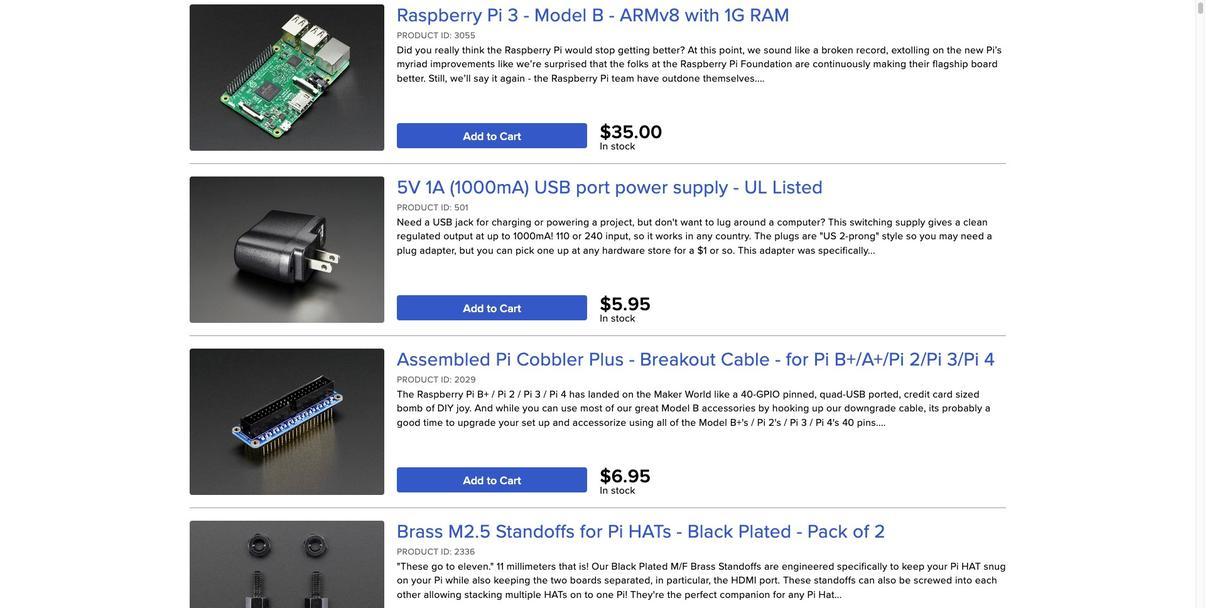 Task type: vqa. For each thing, say whether or not it's contained in the screenshot.
"it"
yes



Task type: describe. For each thing, give the bounding box(es) containing it.
a inside raspberry pi 3 - model b - armv8 with 1g ram product id: 3055 did you really think the raspberry pi would stop getting better? at this point, we sound like a broken record, extolling on the new pi's myriad improvements like we're surprised that the folks at the raspberry pi foundation are continuously making their flagship board better. still, we'll say it again - the raspberry pi team have outdone themselves....
[[814, 42, 819, 57]]

the inside assembled pi cobbler plus - breakout cable - for pi b+/a+/pi 2/pi 3/pi 4 product id: 2029 the raspberry pi b+ / pi 2 / pi 3 / pi 4 has landed on the maker world like a 40-gpio pinned, quad-usb ported, credit card sized bomb of diy joy. and while you can use most of our great model b accessories by hooking up our downgrade cable, its probably a good time to upgrade your set up and accessorize using all of the model b+'s / pi 2's / pi 3 / pi 4's 40 pins....
[[397, 387, 415, 401]]

time
[[424, 415, 443, 430]]

up right jack
[[487, 229, 499, 243]]

most
[[581, 401, 603, 415]]

m2.5
[[448, 517, 491, 544]]

has
[[570, 387, 586, 401]]

folks
[[628, 57, 649, 71]]

of left diy
[[426, 401, 435, 415]]

add for 35.00
[[463, 128, 484, 144]]

in for 6.95
[[600, 483, 608, 497]]

the left two
[[533, 573, 548, 588]]

2 inside brass m2.5 standoffs for pi hats - black plated - pack of 2 product id: 2336 "these go to eleven." 11 millimeters that is! our black plated m/f brass standoffs are engineered specifically to keep your pi hat snug on your pi while also keeping the two boards separated, in particular, the hdmi port. these standoffs can also be screwed into each other allowing stacking multiple hats on to one pi! they're the perfect companion for any pi hat...
[[875, 517, 886, 544]]

0 horizontal spatial brass
[[397, 517, 443, 544]]

quad-
[[820, 387, 846, 401]]

add to cart for 35.00
[[463, 128, 521, 144]]

b+'s
[[730, 415, 749, 430]]

- up the stop
[[609, 1, 615, 27]]

set
[[522, 415, 536, 430]]

add for 6.95
[[463, 472, 484, 488]]

think
[[462, 42, 485, 57]]

pi right 2's
[[790, 415, 799, 430]]

$ 35.00 in stock
[[600, 118, 663, 153]]

screwed
[[914, 573, 953, 588]]

id: inside raspberry pi 3 - model b - armv8 with 1g ram product id: 3055 did you really think the raspberry pi would stop getting better? at this point, we sound like a broken record, extolling on the new pi's myriad improvements like we're surprised that the folks at the raspberry pi foundation are continuously making their flagship board better. still, we'll say it again - the raspberry pi team have outdone themselves....
[[441, 29, 452, 41]]

2-
[[840, 229, 849, 243]]

and
[[475, 401, 493, 415]]

b+
[[478, 387, 489, 401]]

don't
[[655, 215, 678, 229]]

"these
[[397, 559, 429, 573]]

1 vertical spatial 4
[[561, 387, 567, 401]]

making
[[874, 57, 907, 71]]

this
[[701, 42, 717, 57]]

the left hdmi
[[714, 573, 729, 588]]

myriad
[[397, 57, 428, 71]]

11
[[497, 559, 504, 573]]

companion
[[720, 588, 771, 602]]

"us
[[820, 229, 837, 243]]

$1
[[698, 243, 707, 258]]

can inside 5v 1a (1000ma) usb port power supply - ul listed product id: 501 need a usb jack for charging or powering a project, but don't want to lug around a computer? this switching supply gives a clean regulated output at up to 1000ma! 110 or 240 input, so it works in any country. the plugs are "us 2-prong" style so you may need a plug adapter, but you can pick one up at any hardware store for a $1 or so. this adapter was specifically...
[[497, 243, 513, 258]]

2 horizontal spatial model
[[699, 415, 728, 430]]

board
[[972, 57, 998, 71]]

0 vertical spatial hats
[[629, 517, 672, 544]]

pi up quad-
[[814, 345, 830, 372]]

angled shot of raspberry pi 3 - model b. image
[[190, 4, 384, 150]]

jack
[[456, 215, 474, 229]]

store
[[648, 243, 671, 258]]

product inside brass m2.5 standoffs for pi hats - black plated - pack of 2 product id: 2336 "these go to eleven." 11 millimeters that is! our black plated m/f brass standoffs are engineered specifically to keep your pi hat snug on your pi while also keeping the two boards separated, in particular, the hdmi port. these standoffs can also be screwed into each other allowing stacking multiple hats on to one pi! they're the perfect companion for any pi hat...
[[397, 545, 439, 558]]

your inside assembled pi cobbler plus - breakout cable - for pi b+/a+/pi 2/pi 3/pi 4 product id: 2029 the raspberry pi b+ / pi 2 / pi 3 / pi 4 has landed on the maker world like a 40-gpio pinned, quad-usb ported, credit card sized bomb of diy joy. and while you can use most of our great model b accessories by hooking up our downgrade cable, its probably a good time to upgrade your set up and accessorize using all of the model b+'s / pi 2's / pi 3 / pi 4's 40 pins....
[[499, 415, 519, 430]]

pi left cobbler
[[496, 345, 512, 372]]

for right 'companion'
[[773, 588, 786, 602]]

armv8
[[620, 1, 680, 27]]

1 horizontal spatial brass
[[691, 559, 716, 573]]

add to cart button for 5.95
[[397, 295, 588, 320]]

need
[[961, 229, 985, 243]]

pi left 2's
[[758, 415, 766, 430]]

$ for 5.95
[[600, 290, 612, 317]]

2 also from the left
[[878, 573, 897, 588]]

plus
[[589, 345, 624, 372]]

pinned,
[[783, 387, 817, 401]]

really
[[435, 42, 460, 57]]

add for 5.95
[[463, 300, 484, 316]]

be
[[900, 573, 911, 588]]

0 vertical spatial plated
[[739, 517, 792, 544]]

40
[[843, 415, 855, 430]]

bomb
[[397, 401, 423, 415]]

separated,
[[605, 573, 653, 588]]

0 horizontal spatial any
[[583, 243, 600, 258]]

1 horizontal spatial standoffs
[[719, 559, 762, 573]]

model inside raspberry pi 3 - model b - armv8 with 1g ram product id: 3055 did you really think the raspberry pi would stop getting better? at this point, we sound like a broken record, extolling on the new pi's myriad improvements like we're surprised that the folks at the raspberry pi foundation are continuously making their flagship board better. still, we'll say it again - the raspberry pi team have outdone themselves....
[[535, 1, 587, 27]]

keep
[[902, 559, 925, 573]]

may
[[940, 229, 958, 243]]

0 horizontal spatial or
[[534, 215, 544, 229]]

3055
[[454, 29, 476, 41]]

stock for 35.00
[[611, 139, 636, 153]]

2 inside assembled pi cobbler plus - breakout cable - for pi b+/a+/pi 2/pi 3/pi 4 product id: 2029 the raspberry pi b+ / pi 2 / pi 3 / pi 4 has landed on the maker world like a 40-gpio pinned, quad-usb ported, credit card sized bomb of diy joy. and while you can use most of our great model b accessories by hooking up our downgrade cable, its probably a good time to upgrade your set up and accessorize using all of the model b+'s / pi 2's / pi 3 / pi 4's 40 pins....
[[509, 387, 515, 401]]

country.
[[716, 229, 752, 243]]

0 horizontal spatial hats
[[544, 588, 568, 602]]

pi!
[[617, 588, 628, 602]]

cart for 6.95
[[500, 472, 521, 488]]

powering
[[547, 215, 590, 229]]

their
[[910, 57, 930, 71]]

pi's
[[987, 42, 1002, 57]]

would
[[565, 42, 593, 57]]

at inside raspberry pi 3 - model b - armv8 with 1g ram product id: 3055 did you really think the raspberry pi would stop getting better? at this point, we sound like a broken record, extolling on the new pi's myriad improvements like we're surprised that the folks at the raspberry pi foundation are continuously making their flagship board better. still, we'll say it again - the raspberry pi team have outdone themselves....
[[652, 57, 661, 71]]

upgrade
[[458, 415, 496, 430]]

in inside 5v 1a (1000ma) usb port power supply - ul listed product id: 501 need a usb jack for charging or powering a project, but don't want to lug around a computer? this switching supply gives a clean regulated output at up to 1000ma! 110 or 240 input, so it works in any country. the plugs are "us 2-prong" style so you may need a plug adapter, but you can pick one up at any hardware store for a $1 or so. this adapter was specifically...
[[686, 229, 694, 243]]

pi left 'hat...'
[[808, 588, 816, 602]]

501
[[454, 201, 469, 213]]

good
[[397, 415, 421, 430]]

use
[[561, 401, 578, 415]]

while inside assembled pi cobbler plus - breakout cable - for pi b+/a+/pi 2/pi 3/pi 4 product id: 2029 the raspberry pi b+ / pi 2 / pi 3 / pi 4 has landed on the maker world like a 40-gpio pinned, quad-usb ported, credit card sized bomb of diy joy. and while you can use most of our great model b accessories by hooking up our downgrade cable, its probably a good time to upgrade your set up and accessorize using all of the model b+'s / pi 2's / pi 3 / pi 4's 40 pins....
[[496, 401, 520, 415]]

need
[[397, 215, 422, 229]]

1 our from the left
[[617, 401, 632, 415]]

port.
[[760, 573, 781, 588]]

product inside raspberry pi 3 - model b - armv8 with 1g ram product id: 3055 did you really think the raspberry pi would stop getting better? at this point, we sound like a broken record, extolling on the new pi's myriad improvements like we're surprised that the folks at the raspberry pi foundation are continuously making their flagship board better. still, we'll say it again - the raspberry pi team have outdone themselves....
[[397, 29, 439, 41]]

power
[[615, 173, 668, 199]]

raspberry inside assembled pi cobbler plus - breakout cable - for pi b+/a+/pi 2/pi 3/pi 4 product id: 2029 the raspberry pi b+ / pi 2 / pi 3 / pi 4 has landed on the maker world like a 40-gpio pinned, quad-usb ported, credit card sized bomb of diy joy. and while you can use most of our great model b accessories by hooking up our downgrade cable, its probably a good time to upgrade your set up and accessorize using all of the model b+'s / pi 2's / pi 3 / pi 4's 40 pins....
[[417, 387, 464, 401]]

add to cart for 5.95
[[463, 300, 521, 316]]

pi left 4's
[[816, 415, 825, 430]]

pi left we
[[730, 57, 738, 71]]

around
[[734, 215, 766, 229]]

0 horizontal spatial supply
[[673, 173, 729, 199]]

regulated
[[397, 229, 441, 243]]

that inside brass m2.5 standoffs for pi hats - black plated - pack of 2 product id: 2336 "these go to eleven." 11 millimeters that is! our black plated m/f brass standoffs are engineered specifically to keep your pi hat snug on your pi while also keeping the two boards separated, in particular, the hdmi port. these standoffs can also be screwed into each other allowing stacking multiple hats on to one pi! they're the perfect companion for any pi hat...
[[559, 559, 577, 573]]

they're
[[631, 588, 665, 602]]

stock for 5.95
[[611, 311, 636, 325]]

the left maker
[[637, 387, 652, 401]]

switching
[[850, 215, 893, 229]]

5v
[[397, 173, 421, 199]]

1 vertical spatial usb
[[433, 215, 453, 229]]

2 so from the left
[[907, 229, 917, 243]]

1 horizontal spatial any
[[697, 229, 713, 243]]

1 horizontal spatial usb
[[534, 173, 571, 199]]

landed
[[588, 387, 620, 401]]

the right think
[[488, 42, 502, 57]]

on right two
[[570, 588, 582, 602]]

2 horizontal spatial or
[[710, 243, 720, 258]]

for inside assembled pi cobbler plus - breakout cable - for pi b+/a+/pi 2/pi 3/pi 4 product id: 2029 the raspberry pi b+ / pi 2 / pi 3 / pi 4 has landed on the maker world like a 40-gpio pinned, quad-usb ported, credit card sized bomb of diy joy. and while you can use most of our great model b accessories by hooking up our downgrade cable, its probably a good time to upgrade your set up and accessorize using all of the model b+'s / pi 2's / pi 3 / pi 4's 40 pins....
[[786, 345, 809, 372]]

the left folks
[[610, 57, 625, 71]]

2 vertical spatial 3
[[802, 415, 807, 430]]

again
[[500, 71, 525, 86]]

0 vertical spatial standoffs
[[496, 517, 575, 544]]

1 horizontal spatial at
[[572, 243, 581, 258]]

adapter,
[[420, 243, 457, 258]]

add to cart button for 6.95
[[397, 467, 588, 492]]

1 so from the left
[[634, 229, 645, 243]]

sized
[[956, 387, 980, 401]]

pi right b+
[[498, 387, 506, 401]]

add to cart button for 35.00
[[397, 123, 588, 148]]

continuously
[[813, 57, 871, 71]]

0 vertical spatial this
[[828, 215, 847, 229]]

- right the again
[[528, 71, 531, 86]]

$ for 6.95
[[600, 462, 612, 489]]

cart for 5.95
[[500, 300, 521, 316]]

ram
[[750, 1, 790, 27]]

while inside brass m2.5 standoffs for pi hats - black plated - pack of 2 product id: 2336 "these go to eleven." 11 millimeters that is! our black plated m/f brass standoffs are engineered specifically to keep your pi hat snug on your pi while also keeping the two boards separated, in particular, the hdmi port. these standoffs can also be screwed into each other allowing stacking multiple hats on to one pi! they're the perfect companion for any pi hat...
[[446, 573, 470, 588]]

hdmi
[[731, 573, 757, 588]]

stock for 6.95
[[611, 483, 636, 497]]

pi left would
[[554, 42, 563, 57]]

1000ma!
[[514, 229, 554, 243]]

for right jack
[[477, 215, 489, 229]]

1 vertical spatial but
[[460, 243, 474, 258]]

pi right the "these
[[434, 573, 443, 588]]

credit
[[904, 387, 930, 401]]

clean
[[964, 215, 988, 229]]

all
[[657, 415, 667, 430]]

is!
[[579, 559, 589, 573]]

up left 4's
[[812, 401, 824, 415]]

top view of pack of 2 black plated brass m2.5 standoffs for pi hats. image
[[190, 521, 384, 608]]

110
[[556, 229, 570, 243]]

can inside brass m2.5 standoffs for pi hats - black plated - pack of 2 product id: 2336 "these go to eleven." 11 millimeters that is! our black plated m/f brass standoffs are engineered specifically to keep your pi hat snug on your pi while also keeping the two boards separated, in particular, the hdmi port. these standoffs can also be screwed into each other allowing stacking multiple hats on to one pi! they're the perfect companion for any pi hat...
[[859, 573, 875, 588]]

- inside 5v 1a (1000ma) usb port power supply - ul listed product id: 501 need a usb jack for charging or powering a project, but don't want to lug around a computer? this switching supply gives a clean regulated output at up to 1000ma! 110 or 240 input, so it works in any country. the plugs are "us 2-prong" style so you may need a plug adapter, but you can pick one up at any hardware store for a $1 or so. this adapter was specifically...
[[734, 173, 740, 199]]

adapter
[[760, 243, 795, 258]]

angled shot of assembled pi cobbler plus image
[[190, 348, 384, 495]]

0 vertical spatial 4
[[985, 345, 995, 372]]

hat
[[962, 559, 981, 573]]

35.00
[[612, 118, 663, 145]]

0 horizontal spatial like
[[498, 57, 514, 71]]

the left new
[[947, 42, 962, 57]]

5v 1a (1000ma) usb port power supply - ul listed product id: 501 need a usb jack for charging or powering a project, but don't want to lug around a computer? this switching supply gives a clean regulated output at up to 1000ma! 110 or 240 input, so it works in any country. the plugs are "us 2-prong" style so you may need a plug adapter, but you can pick one up at any hardware store for a $1 or so. this adapter was specifically...
[[397, 173, 993, 258]]

eleven."
[[458, 559, 494, 573]]

boards
[[570, 573, 602, 588]]

the right the again
[[534, 71, 549, 86]]

it inside 5v 1a (1000ma) usb port power supply - ul listed product id: 501 need a usb jack for charging or powering a project, but don't want to lug around a computer? this switching supply gives a clean regulated output at up to 1000ma! 110 or 240 input, so it works in any country. the plugs are "us 2-prong" style so you may need a plug adapter, but you can pick one up at any hardware store for a $1 or so. this adapter was specifically...
[[648, 229, 653, 243]]

- right plus
[[629, 345, 635, 372]]

for right store
[[674, 243, 687, 258]]

0 horizontal spatial plated
[[639, 559, 668, 573]]

brass m2.5 standoffs for pi hats - black plated - pack of 2 product id: 2336 "these go to eleven." 11 millimeters that is! our black plated m/f brass standoffs are engineered specifically to keep your pi hat snug on your pi while also keeping the two boards separated, in particular, the hdmi port. these standoffs can also be screwed into each other allowing stacking multiple hats on to one pi! they're the perfect companion for any pi hat...
[[397, 517, 1006, 602]]

want
[[681, 215, 703, 229]]

port
[[576, 173, 610, 199]]

on left the go
[[397, 573, 409, 588]]

240
[[585, 229, 603, 243]]

pi up improvements
[[487, 1, 503, 27]]

go
[[432, 559, 443, 573]]

maker
[[654, 387, 683, 401]]

1 horizontal spatial but
[[638, 215, 652, 229]]

one inside brass m2.5 standoffs for pi hats - black plated - pack of 2 product id: 2336 "these go to eleven." 11 millimeters that is! our black plated m/f brass standoffs are engineered specifically to keep your pi hat snug on your pi while also keeping the two boards separated, in particular, the hdmi port. these standoffs can also be screwed into each other allowing stacking multiple hats on to one pi! they're the perfect companion for any pi hat...
[[597, 588, 614, 602]]

output
[[444, 229, 473, 243]]

2 horizontal spatial like
[[795, 42, 811, 57]]

for up is!
[[580, 517, 603, 544]]



Task type: locate. For each thing, give the bounding box(es) containing it.
2 cart from the top
[[500, 300, 521, 316]]

0 horizontal spatial usb
[[433, 215, 453, 229]]

or right "110"
[[573, 229, 582, 243]]

0 horizontal spatial can
[[497, 243, 513, 258]]

0 vertical spatial one
[[537, 243, 555, 258]]

1 add to cart from the top
[[463, 128, 521, 144]]

but left don't
[[638, 215, 652, 229]]

3
[[508, 1, 519, 27], [535, 387, 541, 401], [802, 415, 807, 430]]

pi left hat
[[951, 559, 959, 573]]

the left plugs at the right of the page
[[755, 229, 772, 243]]

2 $ from the top
[[600, 290, 612, 317]]

broken
[[822, 42, 854, 57]]

are left "us
[[803, 229, 817, 243]]

1 vertical spatial black
[[612, 559, 637, 573]]

2 add to cart from the top
[[463, 300, 521, 316]]

of right "most"
[[605, 401, 614, 415]]

1 also from the left
[[472, 573, 491, 588]]

3 add to cart button from the top
[[397, 467, 588, 492]]

hats
[[629, 517, 672, 544], [544, 588, 568, 602]]

one inside 5v 1a (1000ma) usb port power supply - ul listed product id: 501 need a usb jack for charging or powering a project, but don't want to lug around a computer? this switching supply gives a clean regulated output at up to 1000ma! 110 or 240 input, so it works in any country. the plugs are "us 2-prong" style so you may need a plug adapter, but you can pick one up at any hardware store for a $1 or so. this adapter was specifically...
[[537, 243, 555, 258]]

1 stock from the top
[[611, 139, 636, 153]]

4 product from the top
[[397, 545, 439, 558]]

at right jack
[[476, 229, 485, 243]]

2 vertical spatial can
[[859, 573, 875, 588]]

its
[[929, 401, 940, 415]]

0 vertical spatial that
[[590, 57, 607, 71]]

-
[[524, 1, 530, 27], [609, 1, 615, 27], [528, 71, 531, 86], [734, 173, 740, 199], [629, 345, 635, 372], [775, 345, 781, 372], [677, 517, 683, 544], [797, 517, 803, 544]]

1 vertical spatial in
[[656, 573, 664, 588]]

on inside raspberry pi 3 - model b - armv8 with 1g ram product id: 3055 did you really think the raspberry pi would stop getting better? at this point, we sound like a broken record, extolling on the new pi's myriad improvements like we're surprised that the folks at the raspberry pi foundation are continuously making their flagship board better. still, we'll say it again - the raspberry pi team have outdone themselves....
[[933, 42, 945, 57]]

0 horizontal spatial this
[[738, 243, 757, 258]]

$ inside $ 35.00 in stock
[[600, 118, 612, 145]]

add to cart for 6.95
[[463, 472, 521, 488]]

1 horizontal spatial this
[[828, 215, 847, 229]]

2336
[[454, 545, 475, 558]]

are
[[795, 57, 810, 71], [803, 229, 817, 243], [765, 559, 779, 573]]

b inside assembled pi cobbler plus - breakout cable - for pi b+/a+/pi 2/pi 3/pi 4 product id: 2029 the raspberry pi b+ / pi 2 / pi 3 / pi 4 has landed on the maker world like a 40-gpio pinned, quad-usb ported, credit card sized bomb of diy joy. and while you can use most of our great model b accessories by hooking up our downgrade cable, its probably a good time to upgrade your set up and accessorize using all of the model b+'s / pi 2's / pi 3 / pi 4's 40 pins....
[[693, 401, 699, 415]]

- right cable
[[775, 345, 781, 372]]

product inside 5v 1a (1000ma) usb port power supply - ul listed product id: 501 need a usb jack for charging or powering a project, but don't want to lug around a computer? this switching supply gives a clean regulated output at up to 1000ma! 110 or 240 input, so it works in any country. the plugs are "us 2-prong" style so you may need a plug adapter, but you can pick one up at any hardware store for a $1 or so. this adapter was specifically...
[[397, 201, 439, 213]]

2 vertical spatial add
[[463, 472, 484, 488]]

model up would
[[535, 1, 587, 27]]

0 horizontal spatial our
[[617, 401, 632, 415]]

0 vertical spatial 3
[[508, 1, 519, 27]]

1 add to cart button from the top
[[397, 123, 588, 148]]

5v 1a (1000ma) usb port power supply - ul listed link
[[397, 173, 823, 199]]

1 vertical spatial supply
[[896, 215, 926, 229]]

you
[[415, 42, 432, 57], [920, 229, 937, 243], [477, 243, 494, 258], [523, 401, 540, 415]]

1 horizontal spatial so
[[907, 229, 917, 243]]

plug
[[397, 243, 417, 258]]

in left 35.00
[[600, 139, 608, 153]]

raspberry pi 3 - model b - armv8 with 1g ram link
[[397, 1, 790, 27]]

or right $1
[[710, 243, 720, 258]]

breakout
[[640, 345, 716, 372]]

in inside $ 6.95 in stock
[[600, 483, 608, 497]]

2 vertical spatial stock
[[611, 483, 636, 497]]

like inside assembled pi cobbler plus - breakout cable - for pi b+/a+/pi 2/pi 3/pi 4 product id: 2029 the raspberry pi b+ / pi 2 / pi 3 / pi 4 has landed on the maker world like a 40-gpio pinned, quad-usb ported, credit card sized bomb of diy joy. and while you can use most of our great model b accessories by hooking up our downgrade cable, its probably a good time to upgrade your set up and accessorize using all of the model b+'s / pi 2's / pi 3 / pi 4's 40 pins....
[[715, 387, 730, 401]]

can left pick
[[497, 243, 513, 258]]

2 id: from the top
[[441, 201, 452, 213]]

and
[[553, 415, 570, 430]]

cart for 35.00
[[500, 128, 521, 144]]

1 vertical spatial stock
[[611, 311, 636, 325]]

of right all
[[670, 415, 679, 430]]

2 vertical spatial are
[[765, 559, 779, 573]]

1 horizontal spatial can
[[542, 401, 559, 415]]

stock up brass m2.5 standoffs for pi hats - black plated - pack of 2 link
[[611, 483, 636, 497]]

id: left 2029
[[441, 373, 452, 385]]

are right sound
[[795, 57, 810, 71]]

0 horizontal spatial in
[[656, 573, 664, 588]]

of inside brass m2.5 standoffs for pi hats - black plated - pack of 2 product id: 2336 "these go to eleven." 11 millimeters that is! our black plated m/f brass standoffs are engineered specifically to keep your pi hat snug on your pi while also keeping the two boards separated, in particular, the hdmi port. these standoffs can also be screwed into each other allowing stacking multiple hats on to one pi! they're the perfect companion for any pi hat...
[[853, 517, 870, 544]]

1 product from the top
[[397, 29, 439, 41]]

in for 35.00
[[600, 139, 608, 153]]

0 vertical spatial black
[[688, 517, 734, 544]]

0 vertical spatial but
[[638, 215, 652, 229]]

the up good
[[397, 387, 415, 401]]

the left the perfect
[[667, 588, 682, 602]]

are inside brass m2.5 standoffs for pi hats - black plated - pack of 2 product id: 2336 "these go to eleven." 11 millimeters that is! our black plated m/f brass standoffs are engineered specifically to keep your pi hat snug on your pi while also keeping the two boards separated, in particular, the hdmi port. these standoffs can also be screwed into each other allowing stacking multiple hats on to one pi! they're the perfect companion for any pi hat...
[[765, 559, 779, 573]]

3 up we're
[[508, 1, 519, 27]]

each
[[976, 573, 998, 588]]

1 horizontal spatial that
[[590, 57, 607, 71]]

1 horizontal spatial it
[[648, 229, 653, 243]]

2 vertical spatial usb
[[846, 387, 866, 401]]

0 vertical spatial stock
[[611, 139, 636, 153]]

or
[[534, 215, 544, 229], [573, 229, 582, 243], [710, 243, 720, 258]]

2 in from the top
[[600, 311, 608, 325]]

point,
[[720, 42, 745, 57]]

it inside raspberry pi 3 - model b - armv8 with 1g ram product id: 3055 did you really think the raspberry pi would stop getting better? at this point, we sound like a broken record, extolling on the new pi's myriad improvements like we're surprised that the folks at the raspberry pi foundation are continuously making their flagship board better. still, we'll say it again - the raspberry pi team have outdone themselves....
[[492, 71, 498, 86]]

2 horizontal spatial any
[[789, 588, 805, 602]]

2 horizontal spatial your
[[928, 559, 948, 573]]

allowing
[[424, 588, 462, 602]]

using
[[630, 415, 654, 430]]

1 vertical spatial while
[[446, 573, 470, 588]]

ul
[[745, 173, 768, 199]]

0 vertical spatial 2
[[509, 387, 515, 401]]

usb inside assembled pi cobbler plus - breakout cable - for pi b+/a+/pi 2/pi 3/pi 4 product id: 2029 the raspberry pi b+ / pi 2 / pi 3 / pi 4 has landed on the maker world like a 40-gpio pinned, quad-usb ported, credit card sized bomb of diy joy. and while you can use most of our great model b accessories by hooking up our downgrade cable, its probably a good time to upgrade your set up and accessorize using all of the model b+'s / pi 2's / pi 3 / pi 4's 40 pins....
[[846, 387, 866, 401]]

a
[[814, 42, 819, 57], [425, 215, 430, 229], [592, 215, 598, 229], [769, 215, 775, 229], [956, 215, 961, 229], [987, 229, 993, 243], [689, 243, 695, 258], [733, 387, 739, 401], [986, 401, 991, 415]]

are inside 5v 1a (1000ma) usb port power supply - ul listed product id: 501 need a usb jack for charging or powering a project, but don't want to lug around a computer? this switching supply gives a clean regulated output at up to 1000ma! 110 or 240 input, so it works in any country. the plugs are "us 2-prong" style so you may need a plug adapter, but you can pick one up at any hardware store for a $1 or so. this adapter was specifically...
[[803, 229, 817, 243]]

b right maker
[[693, 401, 699, 415]]

- left the pack
[[797, 517, 803, 544]]

while right the go
[[446, 573, 470, 588]]

sound
[[764, 42, 792, 57]]

so right input,
[[634, 229, 645, 243]]

for up pinned,
[[786, 345, 809, 372]]

the right "have"
[[663, 57, 678, 71]]

0 vertical spatial add
[[463, 128, 484, 144]]

product up bomb
[[397, 373, 439, 385]]

2's
[[769, 415, 782, 430]]

cart
[[500, 128, 521, 144], [500, 300, 521, 316], [500, 472, 521, 488]]

also left 11
[[472, 573, 491, 588]]

1 horizontal spatial 4
[[985, 345, 995, 372]]

1 vertical spatial add
[[463, 300, 484, 316]]

our
[[592, 559, 609, 573]]

1 horizontal spatial in
[[686, 229, 694, 243]]

1 add from the top
[[463, 128, 484, 144]]

2 our from the left
[[827, 401, 842, 415]]

you left and
[[523, 401, 540, 415]]

$ for 35.00
[[600, 118, 612, 145]]

plated left m/f
[[639, 559, 668, 573]]

1 vertical spatial cart
[[500, 300, 521, 316]]

stock inside $ 6.95 in stock
[[611, 483, 636, 497]]

any right 'port.'
[[789, 588, 805, 602]]

3 down pinned,
[[802, 415, 807, 430]]

2 up specifically
[[875, 517, 886, 544]]

3 add from the top
[[463, 472, 484, 488]]

product up need
[[397, 201, 439, 213]]

1 vertical spatial standoffs
[[719, 559, 762, 573]]

up right set
[[539, 415, 550, 430]]

say
[[474, 71, 489, 86]]

1 cart from the top
[[500, 128, 521, 144]]

2 vertical spatial $
[[600, 462, 612, 489]]

1 vertical spatial one
[[597, 588, 614, 602]]

1a
[[426, 173, 445, 199]]

0 horizontal spatial also
[[472, 573, 491, 588]]

this right so.
[[738, 243, 757, 258]]

1 horizontal spatial 3
[[535, 387, 541, 401]]

1 horizontal spatial supply
[[896, 215, 926, 229]]

in inside $ 35.00 in stock
[[600, 139, 608, 153]]

$ inside $ 5.95 in stock
[[600, 290, 612, 317]]

1 vertical spatial add to cart
[[463, 300, 521, 316]]

in for 5.95
[[600, 311, 608, 325]]

in inside brass m2.5 standoffs for pi hats - black plated - pack of 2 product id: 2336 "these go to eleven." 11 millimeters that is! our black plated m/f brass standoffs are engineered specifically to keep your pi hat snug on your pi while also keeping the two boards separated, in particular, the hdmi port. these standoffs can also be screwed into each other allowing stacking multiple hats on to one pi! they're the perfect companion for any pi hat...
[[656, 573, 664, 588]]

stacking
[[465, 588, 503, 602]]

0 horizontal spatial standoffs
[[496, 517, 575, 544]]

3 id: from the top
[[441, 373, 452, 385]]

4's
[[827, 415, 840, 430]]

it right say
[[492, 71, 498, 86]]

2 stock from the top
[[611, 311, 636, 325]]

standoffs
[[496, 517, 575, 544], [719, 559, 762, 573]]

2 right b+
[[509, 387, 515, 401]]

b inside raspberry pi 3 - model b - armv8 with 1g ram product id: 3055 did you really think the raspberry pi would stop getting better? at this point, we sound like a broken record, extolling on the new pi's myriad improvements like we're surprised that the folks at the raspberry pi foundation are continuously making their flagship board better. still, we'll say it again - the raspberry pi team have outdone themselves....
[[592, 1, 604, 27]]

supply left gives
[[896, 215, 926, 229]]

plated up 'port.'
[[739, 517, 792, 544]]

0 horizontal spatial at
[[476, 229, 485, 243]]

like right world at the bottom right of the page
[[715, 387, 730, 401]]

at right "110"
[[572, 243, 581, 258]]

you right "output"
[[477, 243, 494, 258]]

0 vertical spatial $
[[600, 118, 612, 145]]

product up the "these
[[397, 545, 439, 558]]

have
[[637, 71, 660, 86]]

1 vertical spatial are
[[803, 229, 817, 243]]

add up assembled
[[463, 300, 484, 316]]

two
[[551, 573, 568, 588]]

engineered
[[782, 559, 835, 573]]

hats up m/f
[[629, 517, 672, 544]]

1 $ from the top
[[600, 118, 612, 145]]

we
[[748, 42, 761, 57]]

the right all
[[682, 415, 696, 430]]

in left m/f
[[656, 573, 664, 588]]

0 horizontal spatial b
[[592, 1, 604, 27]]

product inside assembled pi cobbler plus - breakout cable - for pi b+/a+/pi 2/pi 3/pi 4 product id: 2029 the raspberry pi b+ / pi 2 / pi 3 / pi 4 has landed on the maker world like a 40-gpio pinned, quad-usb ported, credit card sized bomb of diy joy. and while you can use most of our great model b accessories by hooking up our downgrade cable, its probably a good time to upgrade your set up and accessorize using all of the model b+'s / pi 2's / pi 3 / pi 4's 40 pins....
[[397, 373, 439, 385]]

stop
[[596, 42, 615, 57]]

3 $ from the top
[[600, 462, 612, 489]]

can inside assembled pi cobbler plus - breakout cable - for pi b+/a+/pi 2/pi 3/pi 4 product id: 2029 the raspberry pi b+ / pi 2 / pi 3 / pi 4 has landed on the maker world like a 40-gpio pinned, quad-usb ported, credit card sized bomb of diy joy. and while you can use most of our great model b accessories by hooking up our downgrade cable, its probably a good time to upgrade your set up and accessorize using all of the model b+'s / pi 2's / pi 3 / pi 4's 40 pins....
[[542, 401, 559, 415]]

usb up the powering
[[534, 173, 571, 199]]

0 horizontal spatial so
[[634, 229, 645, 243]]

supply up want
[[673, 173, 729, 199]]

b+/a+/pi
[[835, 345, 905, 372]]

plated
[[739, 517, 792, 544], [639, 559, 668, 573]]

assembled
[[397, 345, 491, 372]]

that
[[590, 57, 607, 71], [559, 559, 577, 573]]

0 horizontal spatial your
[[411, 573, 432, 588]]

can
[[497, 243, 513, 258], [542, 401, 559, 415], [859, 573, 875, 588]]

- up we're
[[524, 1, 530, 27]]

pi up set
[[524, 387, 532, 401]]

1 vertical spatial in
[[600, 311, 608, 325]]

downgrade
[[845, 401, 897, 415]]

0 horizontal spatial it
[[492, 71, 498, 86]]

id: inside 5v 1a (1000ma) usb port power supply - ul listed product id: 501 need a usb jack for charging or powering a project, but don't want to lug around a computer? this switching supply gives a clean regulated output at up to 1000ma! 110 or 240 input, so it works in any country. the plugs are "us 2-prong" style so you may need a plug adapter, but you can pick one up at any hardware store for a $1 or so. this adapter was specifically...
[[441, 201, 452, 213]]

1 vertical spatial can
[[542, 401, 559, 415]]

standoffs up millimeters
[[496, 517, 575, 544]]

project,
[[601, 215, 635, 229]]

can right standoffs
[[859, 573, 875, 588]]

pack
[[808, 517, 848, 544]]

0 vertical spatial b
[[592, 1, 604, 27]]

0 vertical spatial usb
[[534, 173, 571, 199]]

you left may
[[920, 229, 937, 243]]

1 vertical spatial the
[[397, 387, 415, 401]]

any inside brass m2.5 standoffs for pi hats - black plated - pack of 2 product id: 2336 "these go to eleven." 11 millimeters that is! our black plated m/f brass standoffs are engineered specifically to keep your pi hat snug on your pi while also keeping the two boards separated, in particular, the hdmi port. these standoffs can also be screwed into each other allowing stacking multiple hats on to one pi! they're the perfect companion for any pi hat...
[[789, 588, 805, 602]]

you inside raspberry pi 3 - model b - armv8 with 1g ram product id: 3055 did you really think the raspberry pi would stop getting better? at this point, we sound like a broken record, extolling on the new pi's myriad improvements like we're surprised that the folks at the raspberry pi foundation are continuously making their flagship board better. still, we'll say it again - the raspberry pi team have outdone themselves....
[[415, 42, 432, 57]]

black right our
[[612, 559, 637, 573]]

hats right the multiple
[[544, 588, 568, 602]]

1 vertical spatial this
[[738, 243, 757, 258]]

0 horizontal spatial the
[[397, 387, 415, 401]]

1 vertical spatial hats
[[544, 588, 568, 602]]

to inside assembled pi cobbler plus - breakout cable - for pi b+/a+/pi 2/pi 3/pi 4 product id: 2029 the raspberry pi b+ / pi 2 / pi 3 / pi 4 has landed on the maker world like a 40-gpio pinned, quad-usb ported, credit card sized bomb of diy joy. and while you can use most of our great model b accessories by hooking up our downgrade cable, its probably a good time to upgrade your set up and accessorize using all of the model b+'s / pi 2's / pi 3 / pi 4's 40 pins....
[[446, 415, 455, 430]]

1 horizontal spatial one
[[597, 588, 614, 602]]

you inside assembled pi cobbler plus - breakout cable - for pi b+/a+/pi 2/pi 3/pi 4 product id: 2029 the raspberry pi b+ / pi 2 / pi 3 / pi 4 has landed on the maker world like a 40-gpio pinned, quad-usb ported, credit card sized bomb of diy joy. and while you can use most of our great model b accessories by hooking up our downgrade cable, its probably a good time to upgrade your set up and accessorize using all of the model b+'s / pi 2's / pi 3 / pi 4's 40 pins....
[[523, 401, 540, 415]]

1 horizontal spatial our
[[827, 401, 842, 415]]

brass right m/f
[[691, 559, 716, 573]]

6.95
[[612, 462, 651, 489]]

in left $1
[[686, 229, 694, 243]]

up down the powering
[[558, 243, 569, 258]]

3 stock from the top
[[611, 483, 636, 497]]

into
[[956, 573, 973, 588]]

like
[[795, 42, 811, 57], [498, 57, 514, 71], [715, 387, 730, 401]]

black up m/f
[[688, 517, 734, 544]]

0 vertical spatial supply
[[673, 173, 729, 199]]

pins....
[[857, 415, 886, 430]]

2 horizontal spatial at
[[652, 57, 661, 71]]

add up "m2.5"
[[463, 472, 484, 488]]

on left the great
[[622, 387, 634, 401]]

2 add from the top
[[463, 300, 484, 316]]

1 vertical spatial $
[[600, 290, 612, 317]]

pi up our
[[608, 517, 624, 544]]

1 horizontal spatial model
[[662, 401, 690, 415]]

3 add to cart from the top
[[463, 472, 521, 488]]

plugs
[[775, 229, 800, 243]]

in left 6.95
[[600, 483, 608, 497]]

in left 5.95
[[600, 311, 608, 325]]

1 vertical spatial 3
[[535, 387, 541, 401]]

0 horizontal spatial black
[[612, 559, 637, 573]]

1 vertical spatial it
[[648, 229, 653, 243]]

or right 'charging'
[[534, 215, 544, 229]]

0 horizontal spatial 4
[[561, 387, 567, 401]]

specifically...
[[819, 243, 876, 258]]

wall wart power supply with 2 us prong power image
[[190, 176, 384, 323]]

0 vertical spatial brass
[[397, 517, 443, 544]]

pi left team
[[601, 71, 609, 86]]

(1000ma)
[[450, 173, 529, 199]]

b up the stop
[[592, 1, 604, 27]]

product up did
[[397, 29, 439, 41]]

stock inside $ 35.00 in stock
[[611, 139, 636, 153]]

4 left has
[[561, 387, 567, 401]]

our
[[617, 401, 632, 415], [827, 401, 842, 415]]

b
[[592, 1, 604, 27], [693, 401, 699, 415]]

usb
[[534, 173, 571, 199], [433, 215, 453, 229], [846, 387, 866, 401]]

add
[[463, 128, 484, 144], [463, 300, 484, 316], [463, 472, 484, 488]]

pi left b+
[[466, 387, 475, 401]]

add up '(1000ma)'
[[463, 128, 484, 144]]

that inside raspberry pi 3 - model b - armv8 with 1g ram product id: 3055 did you really think the raspberry pi would stop getting better? at this point, we sound like a broken record, extolling on the new pi's myriad improvements like we're surprised that the folks at the raspberry pi foundation are continuously making their flagship board better. still, we'll say it again - the raspberry pi team have outdone themselves....
[[590, 57, 607, 71]]

diy
[[438, 401, 454, 415]]

1 vertical spatial b
[[693, 401, 699, 415]]

we're
[[517, 57, 542, 71]]

0 vertical spatial the
[[755, 229, 772, 243]]

add to cart button
[[397, 123, 588, 148], [397, 295, 588, 320], [397, 467, 588, 492]]

listed
[[773, 173, 823, 199]]

are left these
[[765, 559, 779, 573]]

on right their
[[933, 42, 945, 57]]

are inside raspberry pi 3 - model b - armv8 with 1g ram product id: 3055 did you really think the raspberry pi would stop getting better? at this point, we sound like a broken record, extolling on the new pi's myriad improvements like we're surprised that the folks at the raspberry pi foundation are continuously making their flagship board better. still, we'll say it again - the raspberry pi team have outdone themselves....
[[795, 57, 810, 71]]

model right the great
[[662, 401, 690, 415]]

1 horizontal spatial the
[[755, 229, 772, 243]]

1 horizontal spatial while
[[496, 401, 520, 415]]

3 cart from the top
[[500, 472, 521, 488]]

0 vertical spatial while
[[496, 401, 520, 415]]

2 product from the top
[[397, 201, 439, 213]]

usb left jack
[[433, 215, 453, 229]]

stock up plus
[[611, 311, 636, 325]]

input,
[[606, 229, 631, 243]]

1 vertical spatial plated
[[639, 559, 668, 573]]

2 add to cart button from the top
[[397, 295, 588, 320]]

by
[[759, 401, 770, 415]]

0 horizontal spatial but
[[460, 243, 474, 258]]

2 horizontal spatial can
[[859, 573, 875, 588]]

1 vertical spatial 2
[[875, 517, 886, 544]]

on inside assembled pi cobbler plus - breakout cable - for pi b+/a+/pi 2/pi 3/pi 4 product id: 2029 the raspberry pi b+ / pi 2 / pi 3 / pi 4 has landed on the maker world like a 40-gpio pinned, quad-usb ported, credit card sized bomb of diy joy. and while you can use most of our great model b accessories by hooking up our downgrade cable, its probably a good time to upgrade your set up and accessorize using all of the model b+'s / pi 2's / pi 3 / pi 4's 40 pins....
[[622, 387, 634, 401]]

any left lug
[[697, 229, 713, 243]]

hardware
[[602, 243, 645, 258]]

still,
[[429, 71, 448, 86]]

lug
[[717, 215, 731, 229]]

4 right 3/pi
[[985, 345, 995, 372]]

1 horizontal spatial like
[[715, 387, 730, 401]]

1 id: from the top
[[441, 29, 452, 41]]

accessorize
[[573, 415, 627, 430]]

product
[[397, 29, 439, 41], [397, 201, 439, 213], [397, 373, 439, 385], [397, 545, 439, 558]]

the inside 5v 1a (1000ma) usb port power supply - ul listed product id: 501 need a usb jack for charging or powering a project, but don't want to lug around a computer? this switching supply gives a clean regulated output at up to 1000ma! 110 or 240 input, so it works in any country. the plugs are "us 2-prong" style so you may need a plug adapter, but you can pick one up at any hardware store for a $1 or so. this adapter was specifically...
[[755, 229, 772, 243]]

stock inside $ 5.95 in stock
[[611, 311, 636, 325]]

- up m/f
[[677, 517, 683, 544]]

one
[[537, 243, 555, 258], [597, 588, 614, 602]]

1 horizontal spatial or
[[573, 229, 582, 243]]

pick
[[516, 243, 535, 258]]

that left is!
[[559, 559, 577, 573]]

hooking
[[773, 401, 810, 415]]

$
[[600, 118, 612, 145], [600, 290, 612, 317], [600, 462, 612, 489]]

2 vertical spatial in
[[600, 483, 608, 497]]

2 vertical spatial add to cart
[[463, 472, 521, 488]]

this left prong"
[[828, 215, 847, 229]]

id: inside brass m2.5 standoffs for pi hats - black plated - pack of 2 product id: 2336 "these go to eleven." 11 millimeters that is! our black plated m/f brass standoffs are engineered specifically to keep your pi hat snug on your pi while also keeping the two boards separated, in particular, the hdmi port. these standoffs can also be screwed into each other allowing stacking multiple hats on to one pi! they're the perfect companion for any pi hat...
[[441, 545, 452, 558]]

assembled pi cobbler plus - breakout cable - for pi b+/a+/pi 2/pi 3/pi 4 product id: 2029 the raspberry pi b+ / pi 2 / pi 3 / pi 4 has landed on the maker world like a 40-gpio pinned, quad-usb ported, credit card sized bomb of diy joy. and while you can use most of our great model b accessories by hooking up our downgrade cable, its probably a good time to upgrade your set up and accessorize using all of the model b+'s / pi 2's / pi 3 / pi 4's 40 pins....
[[397, 345, 995, 430]]

5.95
[[612, 290, 651, 317]]

one right pick
[[537, 243, 555, 258]]

4 id: from the top
[[441, 545, 452, 558]]

id: inside assembled pi cobbler plus - breakout cable - for pi b+/a+/pi 2/pi 3/pi 4 product id: 2029 the raspberry pi b+ / pi 2 / pi 3 / pi 4 has landed on the maker world like a 40-gpio pinned, quad-usb ported, credit card sized bomb of diy joy. and while you can use most of our great model b accessories by hooking up our downgrade cable, its probably a good time to upgrade your set up and accessorize using all of the model b+'s / pi 2's / pi 3 / pi 4's 40 pins....
[[441, 373, 452, 385]]

1 horizontal spatial black
[[688, 517, 734, 544]]

3 product from the top
[[397, 373, 439, 385]]

in
[[600, 139, 608, 153], [600, 311, 608, 325], [600, 483, 608, 497]]

our left 40
[[827, 401, 842, 415]]

team
[[612, 71, 635, 86]]

1 in from the top
[[600, 139, 608, 153]]

0 vertical spatial can
[[497, 243, 513, 258]]

gpio
[[757, 387, 780, 401]]

3 inside raspberry pi 3 - model b - armv8 with 1g ram product id: 3055 did you really think the raspberry pi would stop getting better? at this point, we sound like a broken record, extolling on the new pi's myriad improvements like we're surprised that the folks at the raspberry pi foundation are continuously making their flagship board better. still, we'll say it again - the raspberry pi team have outdone themselves....
[[508, 1, 519, 27]]

record,
[[857, 42, 889, 57]]

so right style
[[907, 229, 917, 243]]

in inside $ 5.95 in stock
[[600, 311, 608, 325]]

3 in from the top
[[600, 483, 608, 497]]

pi left use
[[550, 387, 558, 401]]

1 horizontal spatial plated
[[739, 517, 792, 544]]

better.
[[397, 71, 426, 86]]

outdone
[[662, 71, 700, 86]]

one left pi!
[[597, 588, 614, 602]]

model
[[535, 1, 587, 27], [662, 401, 690, 415], [699, 415, 728, 430]]

$ inside $ 6.95 in stock
[[600, 462, 612, 489]]



